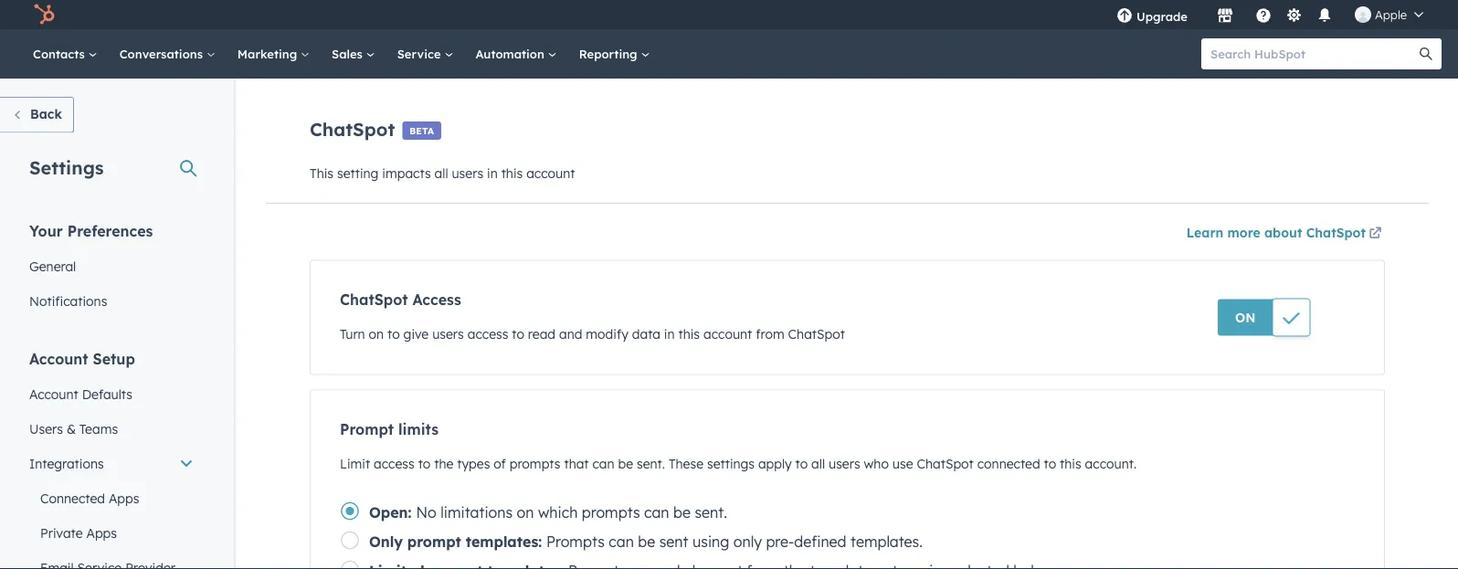 Task type: vqa. For each thing, say whether or not it's contained in the screenshot.
second the that from left
no



Task type: locate. For each thing, give the bounding box(es) containing it.
be right that
[[618, 455, 633, 471]]

settings
[[29, 156, 104, 179]]

about
[[1265, 225, 1302, 241]]

apps down connected apps link
[[86, 525, 117, 541]]

0 vertical spatial apps
[[109, 490, 139, 506]]

1 horizontal spatial account
[[704, 326, 752, 342]]

conversations
[[119, 46, 206, 61]]

your
[[29, 222, 63, 240]]

1 horizontal spatial on
[[517, 503, 534, 521]]

service
[[397, 46, 444, 61]]

0 horizontal spatial all
[[435, 165, 448, 181]]

users right the impacts
[[452, 165, 483, 181]]

can
[[593, 455, 615, 471], [644, 503, 669, 521], [609, 532, 634, 551]]

conversations link
[[108, 29, 226, 79]]

1 horizontal spatial prompts
[[582, 503, 640, 521]]

users
[[29, 421, 63, 437]]

sent
[[659, 532, 688, 551]]

2 horizontal spatial this
[[1060, 455, 1082, 471]]

0 vertical spatial sent.
[[637, 455, 665, 471]]

0 horizontal spatial in
[[487, 165, 498, 181]]

can up only prompt templates: prompts can be sent using only pre-defined templates.
[[644, 503, 669, 521]]

learn more about chatspot
[[1187, 225, 1366, 241]]

apple
[[1375, 7, 1407, 22]]

1 account from the top
[[29, 349, 88, 368]]

search button
[[1411, 38, 1442, 69]]

read
[[528, 326, 556, 342]]

menu
[[1104, 0, 1436, 29]]

service link
[[386, 29, 465, 79]]

1 horizontal spatial sent.
[[695, 503, 727, 521]]

access down prompt limits
[[374, 455, 415, 471]]

templates:
[[466, 532, 542, 551]]

0 horizontal spatial be
[[618, 455, 633, 471]]

menu item
[[1201, 0, 1204, 29]]

general
[[29, 258, 76, 274]]

account.
[[1085, 455, 1137, 471]]

this
[[501, 165, 523, 181], [678, 326, 700, 342], [1060, 455, 1082, 471]]

limit
[[340, 455, 370, 471]]

apps down integrations button
[[109, 490, 139, 506]]

&
[[67, 421, 76, 437]]

1 vertical spatial all
[[811, 455, 825, 471]]

Search HubSpot search field
[[1202, 38, 1425, 69]]

users
[[452, 165, 483, 181], [432, 326, 464, 342], [829, 455, 860, 471]]

modify
[[586, 326, 629, 342]]

chatspot right use
[[917, 455, 974, 471]]

all right the impacts
[[435, 165, 448, 181]]

apple button
[[1344, 0, 1435, 29]]

on right turn
[[369, 326, 384, 342]]

0 vertical spatial be
[[618, 455, 633, 471]]

0 horizontal spatial on
[[369, 326, 384, 342]]

2 link opens in a new window image from the top
[[1369, 228, 1382, 241]]

0 vertical spatial all
[[435, 165, 448, 181]]

notifications image
[[1317, 8, 1333, 25]]

sent.
[[637, 455, 665, 471], [695, 503, 727, 521]]

account up users
[[29, 386, 78, 402]]

2 vertical spatial this
[[1060, 455, 1082, 471]]

hubspot link
[[22, 4, 69, 26]]

1 vertical spatial in
[[664, 326, 675, 342]]

private apps link
[[18, 516, 205, 551]]

sent. up using
[[695, 503, 727, 521]]

apply
[[758, 455, 792, 471]]

notifications
[[29, 293, 107, 309]]

help button
[[1248, 0, 1279, 29]]

2 vertical spatial be
[[638, 532, 655, 551]]

0 vertical spatial access
[[468, 326, 508, 342]]

users left who
[[829, 455, 860, 471]]

0 vertical spatial users
[[452, 165, 483, 181]]

to left the read
[[512, 326, 524, 342]]

use
[[893, 455, 913, 471]]

0 horizontal spatial prompts
[[510, 455, 561, 471]]

bob builder image
[[1355, 6, 1371, 23]]

1 horizontal spatial this
[[678, 326, 700, 342]]

account defaults
[[29, 386, 132, 402]]

prompt limits
[[340, 420, 439, 438]]

types
[[457, 455, 490, 471]]

upgrade
[[1137, 9, 1188, 24]]

this setting impacts all users in this account
[[310, 165, 575, 181]]

in right the impacts
[[487, 165, 498, 181]]

who
[[864, 455, 889, 471]]

1 vertical spatial sent.
[[695, 503, 727, 521]]

access
[[468, 326, 508, 342], [374, 455, 415, 471]]

defaults
[[82, 386, 132, 402]]

in
[[487, 165, 498, 181], [664, 326, 675, 342]]

be left sent
[[638, 532, 655, 551]]

apps for private apps
[[86, 525, 117, 541]]

account setup
[[29, 349, 135, 368]]

account up "account defaults"
[[29, 349, 88, 368]]

0 horizontal spatial this
[[501, 165, 523, 181]]

0 horizontal spatial sent.
[[637, 455, 665, 471]]

can right that
[[593, 455, 615, 471]]

users right the give
[[432, 326, 464, 342]]

automation link
[[465, 29, 568, 79]]

prompts right of on the left bottom of page
[[510, 455, 561, 471]]

0 horizontal spatial account
[[526, 165, 575, 181]]

more
[[1228, 225, 1261, 241]]

can right prompts at the bottom left of the page
[[609, 532, 634, 551]]

0 vertical spatial account
[[526, 165, 575, 181]]

marketplaces image
[[1217, 8, 1233, 25]]

2 vertical spatial can
[[609, 532, 634, 551]]

search image
[[1420, 48, 1433, 60]]

prompts
[[510, 455, 561, 471], [582, 503, 640, 521]]

link opens in a new window image
[[1369, 223, 1382, 245], [1369, 228, 1382, 241]]

account setup element
[[18, 349, 205, 569]]

be up sent
[[673, 503, 691, 521]]

account
[[526, 165, 575, 181], [704, 326, 752, 342]]

limitations
[[441, 503, 513, 521]]

1 vertical spatial account
[[29, 386, 78, 402]]

beta
[[410, 125, 434, 136]]

to left the the
[[418, 455, 431, 471]]

1 vertical spatial access
[[374, 455, 415, 471]]

all
[[435, 165, 448, 181], [811, 455, 825, 471]]

1 vertical spatial on
[[517, 503, 534, 521]]

1 vertical spatial be
[[673, 503, 691, 521]]

chatspot up turn
[[340, 290, 408, 308]]

which
[[538, 503, 578, 521]]

access left the read
[[468, 326, 508, 342]]

chatspot right from
[[788, 326, 845, 342]]

users for chatspot
[[452, 165, 483, 181]]

marketing link
[[226, 29, 321, 79]]

prompt
[[340, 420, 394, 438]]

on
[[1235, 310, 1256, 326]]

help image
[[1255, 8, 1272, 25]]

2 horizontal spatial be
[[673, 503, 691, 521]]

using
[[693, 532, 729, 551]]

0 vertical spatial prompts
[[510, 455, 561, 471]]

1 vertical spatial apps
[[86, 525, 117, 541]]

0 vertical spatial account
[[29, 349, 88, 368]]

prompts up only prompt templates: prompts can be sent using only pre-defined templates.
[[582, 503, 640, 521]]

1 vertical spatial prompts
[[582, 503, 640, 521]]

the
[[434, 455, 453, 471]]

chatspot access
[[340, 290, 461, 308]]

1 vertical spatial users
[[432, 326, 464, 342]]

apps
[[109, 490, 139, 506], [86, 525, 117, 541]]

data
[[632, 326, 661, 342]]

on
[[369, 326, 384, 342], [517, 503, 534, 521]]

templates.
[[851, 532, 923, 551]]

0 vertical spatial in
[[487, 165, 498, 181]]

general link
[[18, 249, 205, 284]]

sent. left these
[[637, 455, 665, 471]]

2 account from the top
[[29, 386, 78, 402]]

in right data
[[664, 326, 675, 342]]

all right apply
[[811, 455, 825, 471]]

on left which
[[517, 503, 534, 521]]



Task type: describe. For each thing, give the bounding box(es) containing it.
marketplaces button
[[1206, 0, 1244, 29]]

0 vertical spatial on
[[369, 326, 384, 342]]

limit access to the types of prompts that can be sent. these settings apply to all users who use chatspot connected to this account.
[[340, 455, 1137, 471]]

integrations
[[29, 455, 104, 471]]

integrations button
[[18, 446, 205, 481]]

1 horizontal spatial all
[[811, 455, 825, 471]]

1 vertical spatial account
[[704, 326, 752, 342]]

account for account setup
[[29, 349, 88, 368]]

account for account defaults
[[29, 386, 78, 402]]

setting
[[337, 165, 379, 181]]

only
[[734, 532, 762, 551]]

to left the give
[[387, 326, 400, 342]]

notifications link
[[18, 284, 205, 318]]

only
[[369, 532, 403, 551]]

0 vertical spatial can
[[593, 455, 615, 471]]

prompt
[[407, 532, 461, 551]]

automation
[[476, 46, 548, 61]]

your preferences
[[29, 222, 153, 240]]

only prompt templates: prompts can be sent using only pre-defined templates.
[[369, 532, 923, 551]]

sales
[[332, 46, 366, 61]]

pre-
[[766, 532, 794, 551]]

1 horizontal spatial in
[[664, 326, 675, 342]]

give
[[403, 326, 429, 342]]

setup
[[93, 349, 135, 368]]

account defaults link
[[18, 377, 205, 412]]

learn more about chatspot link
[[1187, 223, 1385, 245]]

notifications button
[[1309, 0, 1340, 29]]

upgrade image
[[1116, 8, 1133, 25]]

settings link
[[1283, 5, 1306, 24]]

link opens in a new window image inside learn more about chatspot link
[[1369, 228, 1382, 241]]

connected apps
[[40, 490, 139, 506]]

0 horizontal spatial access
[[374, 455, 415, 471]]

of
[[494, 455, 506, 471]]

connected
[[40, 490, 105, 506]]

open: no limitations on which prompts can be sent.
[[369, 503, 727, 521]]

settings image
[[1286, 8, 1302, 24]]

to right connected
[[1044, 455, 1056, 471]]

preferences
[[67, 222, 153, 240]]

2 vertical spatial users
[[829, 455, 860, 471]]

impacts
[[382, 165, 431, 181]]

these
[[669, 455, 704, 471]]

teams
[[79, 421, 118, 437]]

back link
[[0, 97, 74, 133]]

chatspot right about
[[1306, 225, 1366, 241]]

1 vertical spatial can
[[644, 503, 669, 521]]

open:
[[369, 503, 412, 521]]

hubspot image
[[33, 4, 55, 26]]

back
[[30, 106, 62, 122]]

contacts
[[33, 46, 88, 61]]

1 horizontal spatial be
[[638, 532, 655, 551]]

0 vertical spatial this
[[501, 165, 523, 181]]

access
[[413, 290, 461, 308]]

private apps
[[40, 525, 117, 541]]

turn
[[340, 326, 365, 342]]

sales link
[[321, 29, 386, 79]]

users for chatspot access
[[432, 326, 464, 342]]

menu containing apple
[[1104, 0, 1436, 29]]

1 horizontal spatial access
[[468, 326, 508, 342]]

connected apps link
[[18, 481, 205, 516]]

connected
[[977, 455, 1040, 471]]

chatspot up the setting
[[310, 117, 395, 140]]

users & teams link
[[18, 412, 205, 446]]

limits
[[398, 420, 439, 438]]

turn on to give users access to read and modify data in this account from chatspot
[[340, 326, 845, 342]]

to right apply
[[795, 455, 808, 471]]

marketing
[[237, 46, 301, 61]]

reporting link
[[568, 29, 661, 79]]

1 link opens in a new window image from the top
[[1369, 223, 1382, 245]]

from
[[756, 326, 785, 342]]

that
[[564, 455, 589, 471]]

settings
[[707, 455, 755, 471]]

your preferences element
[[18, 221, 205, 318]]

defined
[[794, 532, 847, 551]]

prompts
[[546, 532, 605, 551]]

1 vertical spatial this
[[678, 326, 700, 342]]

private
[[40, 525, 83, 541]]

and
[[559, 326, 582, 342]]

this
[[310, 165, 334, 181]]

users & teams
[[29, 421, 118, 437]]

reporting
[[579, 46, 641, 61]]

contacts link
[[22, 29, 108, 79]]

apps for connected apps
[[109, 490, 139, 506]]

learn
[[1187, 225, 1224, 241]]



